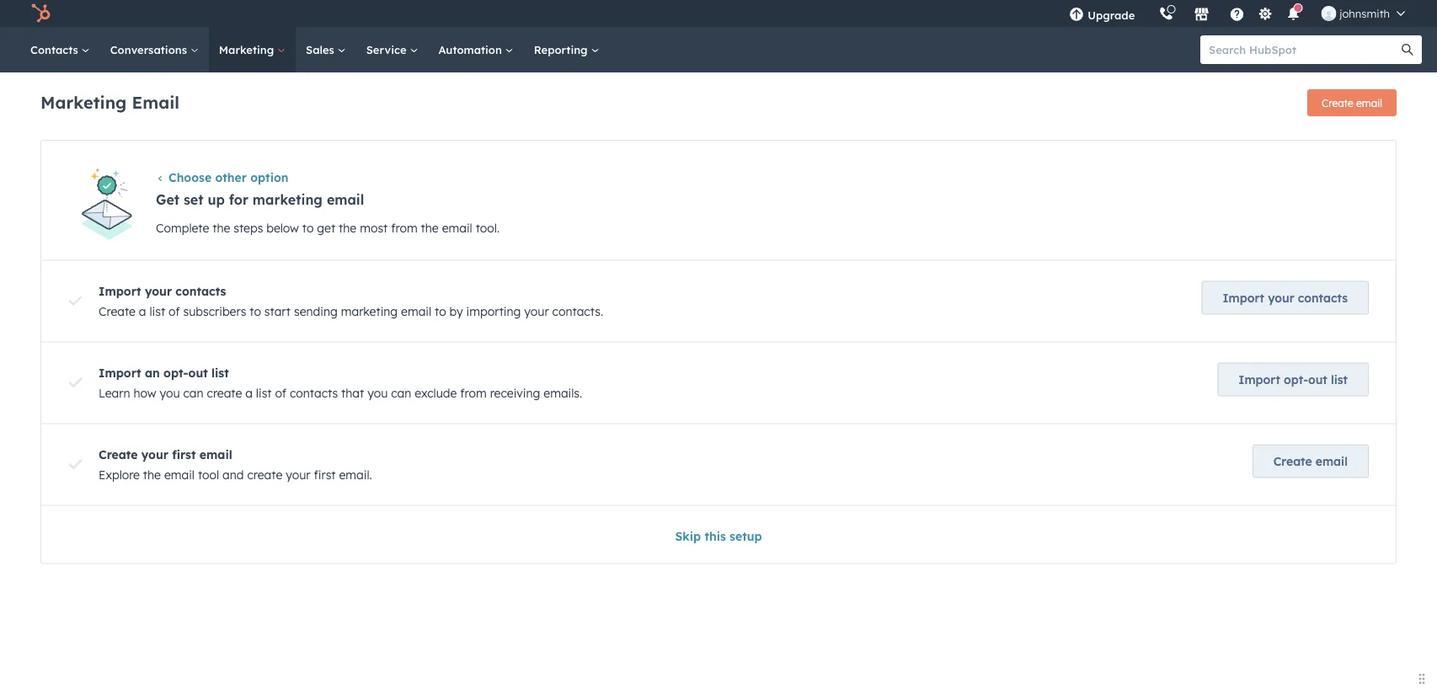 Task type: vqa. For each thing, say whether or not it's contained in the screenshot.


Task type: locate. For each thing, give the bounding box(es) containing it.
1 vertical spatial marketing
[[341, 304, 398, 318]]

0 horizontal spatial can
[[183, 385, 204, 400]]

by
[[450, 304, 463, 318]]

marketing inside "banner"
[[40, 91, 127, 113]]

up
[[208, 191, 225, 208]]

set
[[184, 191, 204, 208]]

create right and
[[247, 467, 283, 482]]

import an opt-out list learn how you can create a list of contacts that you can exclude from receiving emails.
[[99, 365, 583, 400]]

0 horizontal spatial first
[[172, 447, 196, 462]]

get
[[156, 191, 180, 208]]

from
[[391, 221, 418, 236], [460, 385, 487, 400]]

marketplaces button
[[1184, 0, 1220, 27]]

1 horizontal spatial a
[[245, 385, 253, 400]]

import inside import an opt-out list learn how you can create a list of contacts that you can exclude from receiving emails.
[[99, 365, 141, 380]]

opt- right "an"
[[164, 365, 188, 380]]

1 horizontal spatial marketing
[[219, 43, 277, 56]]

0 vertical spatial create
[[207, 385, 242, 400]]

can right how
[[183, 385, 204, 400]]

the right 'most'
[[421, 221, 439, 236]]

list inside 'button'
[[1331, 372, 1348, 387]]

create down search hubspot search box
[[1322, 96, 1354, 109]]

marketing email banner
[[40, 84, 1397, 123]]

first
[[172, 447, 196, 462], [314, 467, 336, 482]]

the
[[213, 221, 230, 236], [339, 221, 357, 236], [421, 221, 439, 236], [143, 467, 161, 482]]

0 vertical spatial create email button
[[1308, 89, 1397, 116]]

marketing email
[[40, 91, 180, 113]]

1 vertical spatial first
[[314, 467, 336, 482]]

marketing left sales
[[219, 43, 277, 56]]

marketing
[[253, 191, 323, 208], [341, 304, 398, 318]]

1 horizontal spatial marketing
[[341, 304, 398, 318]]

1 horizontal spatial can
[[391, 385, 412, 400]]

0 horizontal spatial opt-
[[164, 365, 188, 380]]

create email down search hubspot search box
[[1322, 96, 1383, 109]]

get
[[317, 221, 336, 236]]

email.
[[339, 467, 372, 482]]

exclude
[[415, 385, 457, 400]]

0 vertical spatial marketing
[[253, 191, 323, 208]]

0 vertical spatial a
[[139, 304, 146, 318]]

1 vertical spatial create
[[247, 467, 283, 482]]

help image
[[1230, 8, 1245, 23]]

subscribers
[[183, 304, 246, 318]]

marketing link
[[209, 27, 296, 72]]

0 vertical spatial create email
[[1322, 96, 1383, 109]]

that
[[341, 385, 364, 400]]

help button
[[1223, 0, 1252, 27]]

a
[[139, 304, 146, 318], [245, 385, 253, 400]]

0 horizontal spatial of
[[169, 304, 180, 318]]

import your contacts create a list of subscribers to start sending marketing email to by importing your contacts.
[[99, 283, 604, 318]]

the right explore
[[143, 467, 161, 482]]

out inside 'button'
[[1309, 372, 1328, 387]]

import inside the import your contacts create a list of subscribers to start sending marketing email to by importing your contacts.
[[99, 283, 141, 298]]

create inside the import your contacts create a list of subscribers to start sending marketing email to by importing your contacts.
[[99, 304, 136, 318]]

create email down import opt-out list 'button' on the bottom
[[1274, 454, 1348, 468]]

of left subscribers on the top left of page
[[169, 304, 180, 318]]

1 can from the left
[[183, 385, 204, 400]]

most
[[360, 221, 388, 236]]

create inside create your first email explore the email tool and create your first email.
[[99, 447, 138, 462]]

1 horizontal spatial create
[[247, 467, 283, 482]]

your
[[145, 283, 172, 298], [1269, 290, 1295, 305], [524, 304, 549, 318], [141, 447, 168, 462], [286, 467, 311, 482]]

email
[[1357, 96, 1383, 109], [327, 191, 364, 208], [442, 221, 473, 236], [401, 304, 432, 318], [200, 447, 232, 462], [1316, 454, 1348, 468], [164, 467, 195, 482]]

create up the learn
[[99, 304, 136, 318]]

0 horizontal spatial create
[[207, 385, 242, 400]]

0 vertical spatial marketing
[[219, 43, 277, 56]]

your left contacts.
[[524, 304, 549, 318]]

1 horizontal spatial from
[[460, 385, 487, 400]]

to left start
[[250, 304, 261, 318]]

1 horizontal spatial of
[[275, 385, 287, 400]]

complete
[[156, 221, 209, 236]]

your up import opt-out list
[[1269, 290, 1295, 305]]

other
[[215, 170, 247, 185]]

1 vertical spatial a
[[245, 385, 253, 400]]

0 vertical spatial first
[[172, 447, 196, 462]]

create up explore
[[99, 447, 138, 462]]

you right that
[[368, 385, 388, 400]]

marketing down the "contacts" link
[[40, 91, 127, 113]]

steps
[[234, 221, 263, 236]]

upgrade
[[1088, 8, 1135, 22]]

0 horizontal spatial a
[[139, 304, 146, 318]]

to
[[302, 221, 314, 236], [250, 304, 261, 318], [435, 304, 446, 318]]

calling icon button
[[1152, 2, 1181, 25]]

calling icon image
[[1159, 7, 1174, 22]]

import your contacts button
[[1202, 281, 1370, 315]]

conversations
[[110, 43, 190, 56]]

create email button down search hubspot search box
[[1308, 89, 1397, 116]]

import for import your contacts create a list of subscribers to start sending marketing email to by importing your contacts.
[[99, 283, 141, 298]]

create email inside marketing email "banner"
[[1322, 96, 1383, 109]]

importing
[[467, 304, 521, 318]]

sales
[[306, 43, 338, 56]]

import inside 'button'
[[1239, 372, 1281, 387]]

create email button
[[1308, 89, 1397, 116], [1253, 444, 1370, 478]]

create email
[[1322, 96, 1383, 109], [1274, 454, 1348, 468]]

1 horizontal spatial contacts
[[290, 385, 338, 400]]

to left the by
[[435, 304, 446, 318]]

can
[[183, 385, 204, 400], [391, 385, 412, 400]]

contacts
[[176, 283, 226, 298], [1299, 290, 1348, 305], [290, 385, 338, 400]]

marketplaces image
[[1194, 8, 1210, 23]]

menu containing johnsmith
[[1058, 0, 1418, 27]]

0 horizontal spatial contacts
[[176, 283, 226, 298]]

1 vertical spatial of
[[275, 385, 287, 400]]

create email button inside marketing email "banner"
[[1308, 89, 1397, 116]]

1 vertical spatial marketing
[[40, 91, 127, 113]]

marketing down option
[[253, 191, 323, 208]]

0 vertical spatial of
[[169, 304, 180, 318]]

create inside create your first email explore the email tool and create your first email.
[[247, 467, 283, 482]]

your down complete at left top
[[145, 283, 172, 298]]

from right "exclude"
[[460, 385, 487, 400]]

contacts inside the import your contacts create a list of subscribers to start sending marketing email to by importing your contacts.
[[176, 283, 226, 298]]

email
[[132, 91, 180, 113]]

opt- down import your contacts "button"
[[1284, 372, 1309, 387]]

1 horizontal spatial first
[[314, 467, 336, 482]]

list
[[150, 304, 165, 318], [212, 365, 229, 380], [1331, 372, 1348, 387], [256, 385, 272, 400]]

your inside "button"
[[1269, 290, 1295, 305]]

0 horizontal spatial out
[[188, 365, 208, 380]]

marketing right sending
[[341, 304, 398, 318]]

create inside import an opt-out list learn how you can create a list of contacts that you can exclude from receiving emails.
[[207, 385, 242, 400]]

0 horizontal spatial you
[[160, 385, 180, 400]]

a inside the import your contacts create a list of subscribers to start sending marketing email to by importing your contacts.
[[139, 304, 146, 318]]

contacts inside "button"
[[1299, 290, 1348, 305]]

create up create your first email explore the email tool and create your first email.
[[207, 385, 242, 400]]

a up create your first email explore the email tool and create your first email.
[[245, 385, 253, 400]]

to left get
[[302, 221, 314, 236]]

skip this setup button
[[675, 526, 762, 546]]

create email button down import opt-out list 'button' on the bottom
[[1253, 444, 1370, 478]]

create
[[207, 385, 242, 400], [247, 467, 283, 482]]

of left that
[[275, 385, 287, 400]]

create inside marketing email "banner"
[[1322, 96, 1354, 109]]

your down how
[[141, 447, 168, 462]]

1 vertical spatial create email
[[1274, 454, 1348, 468]]

can left "exclude"
[[391, 385, 412, 400]]

1 horizontal spatial out
[[1309, 372, 1328, 387]]

johnsmith button
[[1312, 0, 1416, 27]]

of
[[169, 304, 180, 318], [275, 385, 287, 400]]

import for import an opt-out list learn how you can create a list of contacts that you can exclude from receiving emails.
[[99, 365, 141, 380]]

settings link
[[1255, 5, 1276, 22]]

menu
[[1058, 0, 1418, 27]]

0 horizontal spatial marketing
[[40, 91, 127, 113]]

1 you from the left
[[160, 385, 180, 400]]

0 horizontal spatial from
[[391, 221, 418, 236]]

your for import your contacts create a list of subscribers to start sending marketing email to by importing your contacts.
[[145, 283, 172, 298]]

1 horizontal spatial opt-
[[1284, 372, 1309, 387]]

skip this setup
[[675, 529, 762, 543]]

marketing
[[219, 43, 277, 56], [40, 91, 127, 113]]

create email for the bottom the create email button
[[1274, 454, 1348, 468]]

how
[[133, 385, 156, 400]]

import
[[99, 283, 141, 298], [1223, 290, 1265, 305], [99, 365, 141, 380], [1239, 372, 1281, 387]]

you right how
[[160, 385, 180, 400]]

marketing for marketing email
[[40, 91, 127, 113]]

1 horizontal spatial to
[[302, 221, 314, 236]]

1 horizontal spatial you
[[368, 385, 388, 400]]

2 horizontal spatial contacts
[[1299, 290, 1348, 305]]

a up "an"
[[139, 304, 146, 318]]

automation
[[439, 43, 505, 56]]

you
[[160, 385, 180, 400], [368, 385, 388, 400]]

service link
[[356, 27, 428, 72]]

complete the steps below to get the most from the email tool.
[[156, 221, 500, 236]]

1 vertical spatial from
[[460, 385, 487, 400]]

service
[[366, 43, 410, 56]]

and
[[223, 467, 244, 482]]

out
[[188, 365, 208, 380], [1309, 372, 1328, 387]]

marketing for marketing
[[219, 43, 277, 56]]

create
[[1322, 96, 1354, 109], [99, 304, 136, 318], [99, 447, 138, 462], [1274, 454, 1313, 468]]

from right 'most'
[[391, 221, 418, 236]]

import inside "button"
[[1223, 290, 1265, 305]]

the inside create your first email explore the email tool and create your first email.
[[143, 467, 161, 482]]

notifications image
[[1286, 8, 1302, 23]]

opt-
[[164, 365, 188, 380], [1284, 372, 1309, 387]]



Task type: describe. For each thing, give the bounding box(es) containing it.
from inside import an opt-out list learn how you can create a list of contacts that you can exclude from receiving emails.
[[460, 385, 487, 400]]

choose other option button
[[156, 170, 289, 185]]

this
[[705, 529, 726, 543]]

of inside import an opt-out list learn how you can create a list of contacts that you can exclude from receiving emails.
[[275, 385, 287, 400]]

automation link
[[428, 27, 524, 72]]

settings image
[[1258, 7, 1273, 22]]

choose
[[169, 170, 212, 185]]

get set up for marketing email
[[156, 191, 364, 208]]

your for import your contacts
[[1269, 290, 1295, 305]]

upgrade image
[[1070, 8, 1085, 23]]

emails.
[[544, 385, 583, 400]]

contacts.
[[553, 304, 604, 318]]

contacts
[[30, 43, 82, 56]]

an
[[145, 365, 160, 380]]

your left email.
[[286, 467, 311, 482]]

learn
[[99, 385, 130, 400]]

tool
[[198, 467, 219, 482]]

contacts inside import an opt-out list learn how you can create a list of contacts that you can exclude from receiving emails.
[[290, 385, 338, 400]]

2 you from the left
[[368, 385, 388, 400]]

create email for the create email button in the marketing email "banner"
[[1322, 96, 1383, 109]]

sending
[[294, 304, 338, 318]]

setup
[[730, 529, 762, 543]]

marketing inside the import your contacts create a list of subscribers to start sending marketing email to by importing your contacts.
[[341, 304, 398, 318]]

create for your
[[247, 467, 283, 482]]

create for a
[[207, 385, 242, 400]]

skip
[[675, 529, 701, 543]]

email inside "banner"
[[1357, 96, 1383, 109]]

start
[[264, 304, 291, 318]]

1 vertical spatial create email button
[[1253, 444, 1370, 478]]

of inside the import your contacts create a list of subscribers to start sending marketing email to by importing your contacts.
[[169, 304, 180, 318]]

email inside the import your contacts create a list of subscribers to start sending marketing email to by importing your contacts.
[[401, 304, 432, 318]]

sales link
[[296, 27, 356, 72]]

explore
[[99, 467, 140, 482]]

2 horizontal spatial to
[[435, 304, 446, 318]]

import opt-out list
[[1239, 372, 1348, 387]]

create down import opt-out list 'button' on the bottom
[[1274, 454, 1313, 468]]

option
[[250, 170, 289, 185]]

reporting link
[[524, 27, 610, 72]]

contacts link
[[20, 27, 100, 72]]

import opt-out list button
[[1218, 363, 1370, 396]]

receiving
[[490, 385, 541, 400]]

opt- inside import opt-out list 'button'
[[1284, 372, 1309, 387]]

reporting
[[534, 43, 591, 56]]

0 vertical spatial from
[[391, 221, 418, 236]]

opt- inside import an opt-out list learn how you can create a list of contacts that you can exclude from receiving emails.
[[164, 365, 188, 380]]

Search HubSpot search field
[[1201, 35, 1407, 64]]

contacts for import your contacts create a list of subscribers to start sending marketing email to by importing your contacts.
[[176, 283, 226, 298]]

search button
[[1394, 35, 1423, 64]]

johnsmith
[[1340, 6, 1391, 20]]

the left steps
[[213, 221, 230, 236]]

your for create your first email explore the email tool and create your first email.
[[141, 447, 168, 462]]

create your first email explore the email tool and create your first email.
[[99, 447, 372, 482]]

import your contacts
[[1223, 290, 1348, 305]]

0 horizontal spatial marketing
[[253, 191, 323, 208]]

0 horizontal spatial to
[[250, 304, 261, 318]]

search image
[[1402, 44, 1414, 56]]

tool.
[[476, 221, 500, 236]]

below
[[267, 221, 299, 236]]

for
[[229, 191, 249, 208]]

the right get
[[339, 221, 357, 236]]

hubspot image
[[30, 3, 51, 24]]

a inside import an opt-out list learn how you can create a list of contacts that you can exclude from receiving emails.
[[245, 385, 253, 400]]

out inside import an opt-out list learn how you can create a list of contacts that you can exclude from receiving emails.
[[188, 365, 208, 380]]

2 can from the left
[[391, 385, 412, 400]]

hubspot link
[[20, 3, 63, 24]]

john smith image
[[1322, 6, 1337, 21]]

list inside the import your contacts create a list of subscribers to start sending marketing email to by importing your contacts.
[[150, 304, 165, 318]]

notifications button
[[1280, 0, 1308, 27]]

import for import your contacts
[[1223, 290, 1265, 305]]

import for import opt-out list
[[1239, 372, 1281, 387]]

contacts for import your contacts
[[1299, 290, 1348, 305]]

choose other option
[[169, 170, 289, 185]]

conversations link
[[100, 27, 209, 72]]



